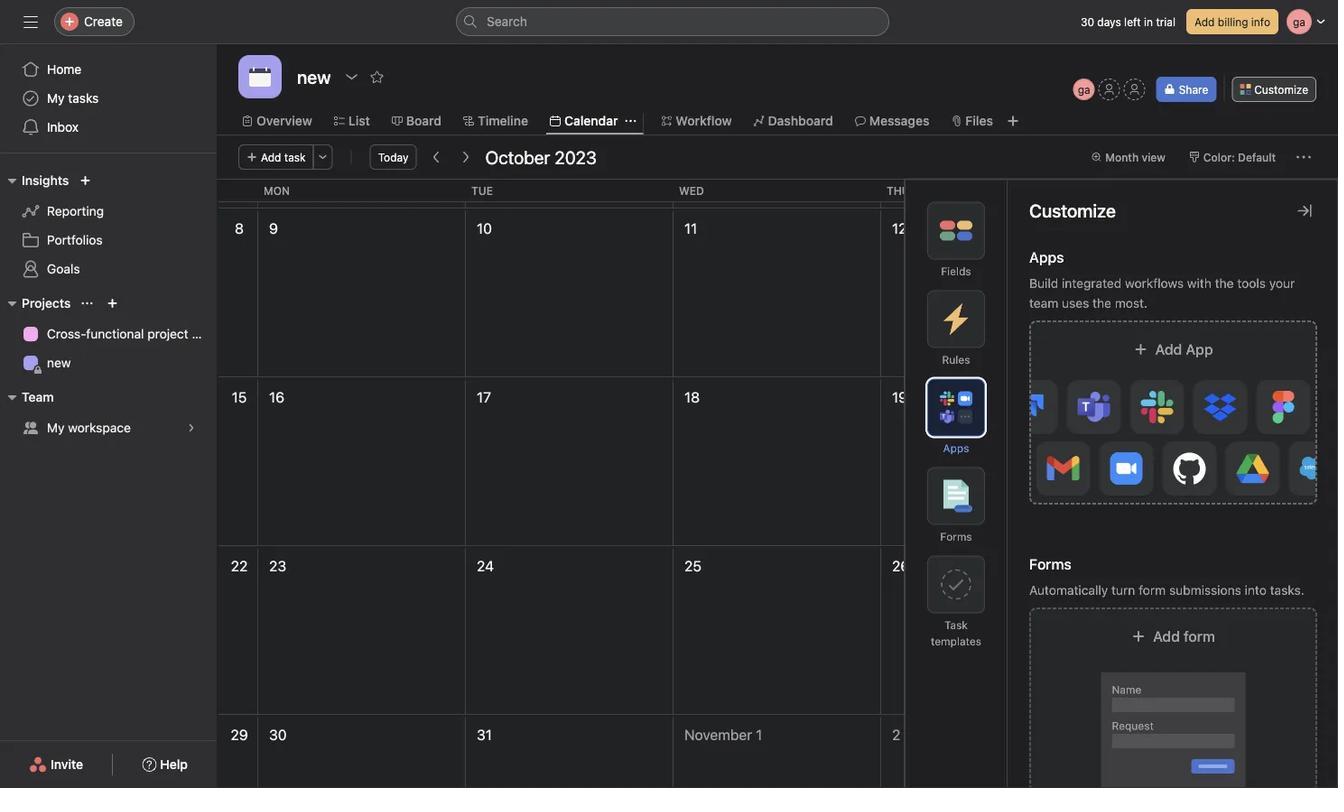Task type: describe. For each thing, give the bounding box(es) containing it.
insights
[[22, 173, 69, 188]]

add task button
[[238, 144, 314, 170]]

today
[[378, 151, 409, 163]]

home link
[[11, 55, 206, 84]]

3
[[1100, 726, 1109, 744]]

your
[[1269, 276, 1295, 291]]

13
[[1100, 220, 1115, 237]]

uses
[[1062, 296, 1089, 311]]

my tasks
[[47, 91, 99, 106]]

in
[[1144, 15, 1153, 28]]

31
[[477, 726, 492, 744]]

add task
[[261, 151, 306, 163]]

cross-functional project plan link
[[11, 320, 217, 349]]

add form
[[1153, 628, 1215, 646]]

task templates
[[931, 619, 981, 648]]

left
[[1124, 15, 1141, 28]]

1 vertical spatial form
[[1184, 628, 1215, 646]]

my tasks link
[[11, 84, 206, 113]]

portfolios
[[47, 233, 103, 247]]

home
[[47, 62, 81, 77]]

board
[[406, 113, 442, 128]]

teams element
[[0, 381, 217, 446]]

calendar link
[[550, 111, 618, 131]]

add for add form
[[1153, 628, 1180, 646]]

turn
[[1112, 583, 1135, 598]]

list
[[348, 113, 370, 128]]

workflow link
[[661, 111, 732, 131]]

help
[[160, 757, 188, 772]]

15
[[232, 389, 247, 406]]

customize inside dropdown button
[[1254, 83, 1308, 96]]

create button
[[54, 7, 134, 36]]

cross-functional project plan
[[47, 326, 217, 341]]

24
[[477, 558, 494, 575]]

16
[[269, 389, 284, 406]]

inbox link
[[11, 113, 206, 142]]

9
[[269, 220, 278, 237]]

2023
[[555, 146, 597, 167]]

color: default button
[[1181, 144, 1284, 170]]

my for my tasks
[[47, 91, 65, 106]]

tab actions image
[[625, 116, 636, 126]]

cross-
[[47, 326, 86, 341]]

23
[[269, 558, 286, 575]]

most.
[[1115, 296, 1148, 311]]

invite
[[51, 757, 83, 772]]

submissions
[[1169, 583, 1241, 598]]

portfolios link
[[11, 226, 206, 255]]

calendar image
[[249, 66, 271, 88]]

add for add app
[[1155, 341, 1182, 358]]

12
[[892, 220, 907, 237]]

into
[[1245, 583, 1267, 598]]

see details, my workspace image
[[186, 423, 197, 433]]

october 2023
[[485, 146, 597, 167]]

november 1
[[684, 726, 762, 744]]

show options, current sort, top image
[[82, 298, 92, 309]]

goals link
[[11, 255, 206, 284]]

files
[[966, 113, 993, 128]]

team button
[[0, 386, 54, 408]]

add billing info
[[1195, 15, 1270, 28]]

hide sidebar image
[[23, 14, 38, 29]]

20
[[1103, 389, 1121, 406]]

automatically turn form submissions into tasks.
[[1029, 583, 1305, 598]]

build integrated workflows with the tools your team uses the most.
[[1029, 276, 1295, 311]]

17
[[477, 389, 491, 406]]

functional
[[86, 326, 144, 341]]

view
[[1142, 151, 1166, 163]]

25
[[684, 558, 702, 575]]

30 days left in trial
[[1081, 15, 1176, 28]]

share button
[[1156, 77, 1217, 102]]

1 horizontal spatial apps
[[1029, 249, 1064, 266]]

customize button
[[1232, 77, 1317, 102]]

build
[[1029, 276, 1058, 291]]

show options image
[[344, 70, 359, 84]]

new image
[[80, 175, 91, 186]]

project
[[147, 326, 188, 341]]

templates
[[931, 635, 981, 648]]

today button
[[370, 144, 417, 170]]

workspace
[[68, 420, 131, 435]]

timeline link
[[463, 111, 528, 131]]

tasks.
[[1270, 583, 1305, 598]]

help button
[[130, 749, 199, 781]]

more actions image
[[1297, 150, 1311, 164]]

1
[[756, 726, 762, 744]]

request
[[1112, 720, 1154, 733]]

10
[[477, 220, 492, 237]]

projects element
[[0, 287, 217, 381]]

add app
[[1155, 341, 1213, 358]]

dashboard link
[[754, 111, 833, 131]]

search
[[487, 14, 527, 29]]



Task type: locate. For each thing, give the bounding box(es) containing it.
month view button
[[1083, 144, 1174, 170]]

30 for 30 days left in trial
[[1081, 15, 1094, 28]]

board link
[[392, 111, 442, 131]]

default
[[1238, 151, 1276, 163]]

19
[[892, 389, 907, 406]]

26
[[892, 558, 909, 575]]

my down team
[[47, 420, 65, 435]]

0 horizontal spatial forms
[[940, 530, 972, 543]]

0 vertical spatial 30
[[1081, 15, 1094, 28]]

1 horizontal spatial form
[[1184, 628, 1215, 646]]

info
[[1251, 15, 1270, 28]]

projects button
[[0, 293, 71, 314]]

overview link
[[242, 111, 312, 131]]

the down the 'integrated'
[[1093, 296, 1111, 311]]

29
[[231, 726, 248, 744]]

18
[[684, 389, 700, 406]]

add for add task
[[261, 151, 281, 163]]

1 vertical spatial customize
[[1029, 200, 1116, 221]]

tue
[[471, 184, 493, 197]]

the right with
[[1215, 276, 1234, 291]]

my workspace
[[47, 420, 131, 435]]

create
[[84, 14, 123, 29]]

1 vertical spatial my
[[47, 420, 65, 435]]

add inside 'button'
[[261, 151, 281, 163]]

november
[[684, 726, 752, 744]]

plan
[[192, 326, 217, 341]]

tasks
[[68, 91, 99, 106]]

1 vertical spatial 30
[[269, 726, 287, 744]]

add left billing
[[1195, 15, 1215, 28]]

next month image
[[458, 150, 473, 164]]

new project or portfolio image
[[107, 298, 118, 309]]

close details image
[[1298, 204, 1312, 218]]

wed
[[679, 184, 704, 197]]

fields
[[941, 265, 971, 278]]

search button
[[456, 7, 889, 36]]

1 horizontal spatial 30
[[1081, 15, 1094, 28]]

30 for 30
[[269, 726, 287, 744]]

form
[[1139, 583, 1166, 598], [1184, 628, 1215, 646]]

more actions image
[[318, 152, 328, 163]]

ga
[[1078, 83, 1090, 96]]

1 vertical spatial apps
[[943, 442, 969, 455]]

color:
[[1203, 151, 1235, 163]]

0 vertical spatial forms
[[940, 530, 972, 543]]

forms up automatically in the right of the page
[[1029, 556, 1072, 573]]

fri
[[1094, 184, 1111, 197]]

goals
[[47, 261, 80, 276]]

share
[[1179, 83, 1208, 96]]

30 left days at right
[[1081, 15, 1094, 28]]

form right turn
[[1139, 583, 1166, 598]]

1 horizontal spatial forms
[[1029, 556, 1072, 573]]

30 right 29 on the bottom left of page
[[269, 726, 287, 744]]

team
[[22, 390, 54, 405]]

ga button
[[1073, 79, 1095, 100]]

0 vertical spatial apps
[[1029, 249, 1064, 266]]

2 my from the top
[[47, 420, 65, 435]]

global element
[[0, 44, 217, 153]]

calendar
[[564, 113, 618, 128]]

forms
[[940, 530, 972, 543], [1029, 556, 1072, 573]]

my inside global "element"
[[47, 91, 65, 106]]

the
[[1215, 276, 1234, 291], [1093, 296, 1111, 311]]

1 my from the top
[[47, 91, 65, 106]]

name
[[1112, 684, 1142, 697]]

automatically
[[1029, 583, 1108, 598]]

apps up build
[[1029, 249, 1064, 266]]

customize
[[1254, 83, 1308, 96], [1029, 200, 1116, 221]]

0 horizontal spatial form
[[1139, 583, 1166, 598]]

my for my workspace
[[47, 420, 65, 435]]

with
[[1187, 276, 1212, 291]]

add to starred image
[[370, 70, 384, 84]]

22
[[231, 558, 248, 575]]

tools
[[1237, 276, 1266, 291]]

add app button
[[1029, 321, 1318, 505]]

0 vertical spatial my
[[47, 91, 65, 106]]

1 vertical spatial forms
[[1029, 556, 1072, 573]]

form down submissions
[[1184, 628, 1215, 646]]

days
[[1097, 15, 1121, 28]]

color: default
[[1203, 151, 1276, 163]]

None text field
[[293, 60, 335, 93]]

0 horizontal spatial the
[[1093, 296, 1111, 311]]

previous month image
[[429, 150, 444, 164]]

1 vertical spatial the
[[1093, 296, 1111, 311]]

30
[[1081, 15, 1094, 28], [269, 726, 287, 744]]

workflows
[[1125, 276, 1184, 291]]

forms up task
[[940, 530, 972, 543]]

my
[[47, 91, 65, 106], [47, 420, 65, 435]]

apps
[[1029, 249, 1064, 266], [943, 442, 969, 455]]

october
[[485, 146, 550, 167]]

add tab image
[[1006, 114, 1020, 128]]

inbox
[[47, 120, 79, 135]]

14
[[1310, 220, 1325, 237]]

1 horizontal spatial customize
[[1254, 83, 1308, 96]]

dashboard
[[768, 113, 833, 128]]

0 vertical spatial customize
[[1254, 83, 1308, 96]]

add down automatically turn form submissions into tasks.
[[1153, 628, 1180, 646]]

add left app
[[1155, 341, 1182, 358]]

projects
[[22, 296, 71, 311]]

reporting
[[47, 204, 104, 219]]

workflow
[[676, 113, 732, 128]]

insights element
[[0, 164, 217, 287]]

add for add billing info
[[1195, 15, 1215, 28]]

0 vertical spatial the
[[1215, 276, 1234, 291]]

customize down info
[[1254, 83, 1308, 96]]

files link
[[951, 111, 993, 131]]

add billing info button
[[1186, 9, 1279, 34]]

month
[[1105, 151, 1139, 163]]

task
[[945, 619, 968, 632]]

21
[[1310, 389, 1325, 406]]

invite button
[[17, 749, 95, 781]]

add left task
[[261, 151, 281, 163]]

insights button
[[0, 170, 69, 191]]

search list box
[[456, 7, 889, 36]]

0 horizontal spatial 30
[[269, 726, 287, 744]]

messages link
[[855, 111, 929, 131]]

my inside teams element
[[47, 420, 65, 435]]

apps down rules
[[943, 442, 969, 455]]

customize down fri
[[1029, 200, 1116, 221]]

0 horizontal spatial apps
[[943, 442, 969, 455]]

my left the tasks
[[47, 91, 65, 106]]

overview
[[256, 113, 312, 128]]

0 horizontal spatial customize
[[1029, 200, 1116, 221]]

team
[[1029, 296, 1059, 311]]

1 horizontal spatial the
[[1215, 276, 1234, 291]]

0 vertical spatial form
[[1139, 583, 1166, 598]]

list link
[[334, 111, 370, 131]]



Task type: vqa. For each thing, say whether or not it's contained in the screenshot.
Month view on the top right of the page
yes



